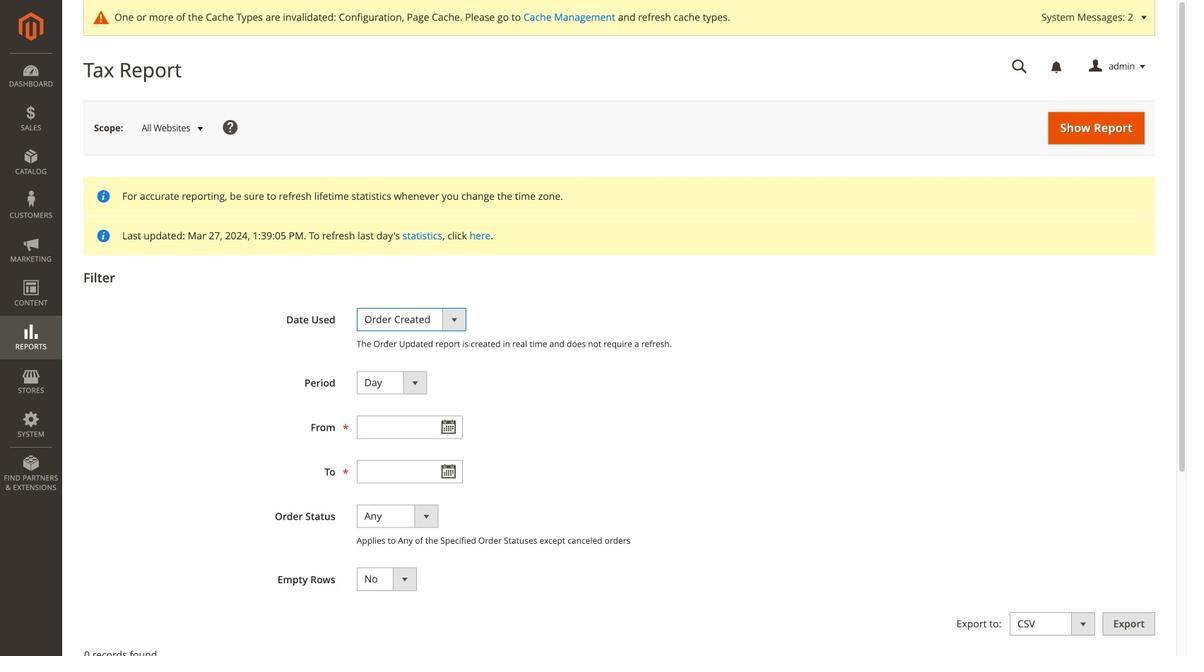Task type: locate. For each thing, give the bounding box(es) containing it.
None text field
[[357, 461, 463, 484]]

magento admin panel image
[[19, 12, 43, 41]]

menu bar
[[0, 53, 62, 500]]

None text field
[[1003, 54, 1038, 79], [357, 416, 463, 439], [1003, 54, 1038, 79], [357, 416, 463, 439]]



